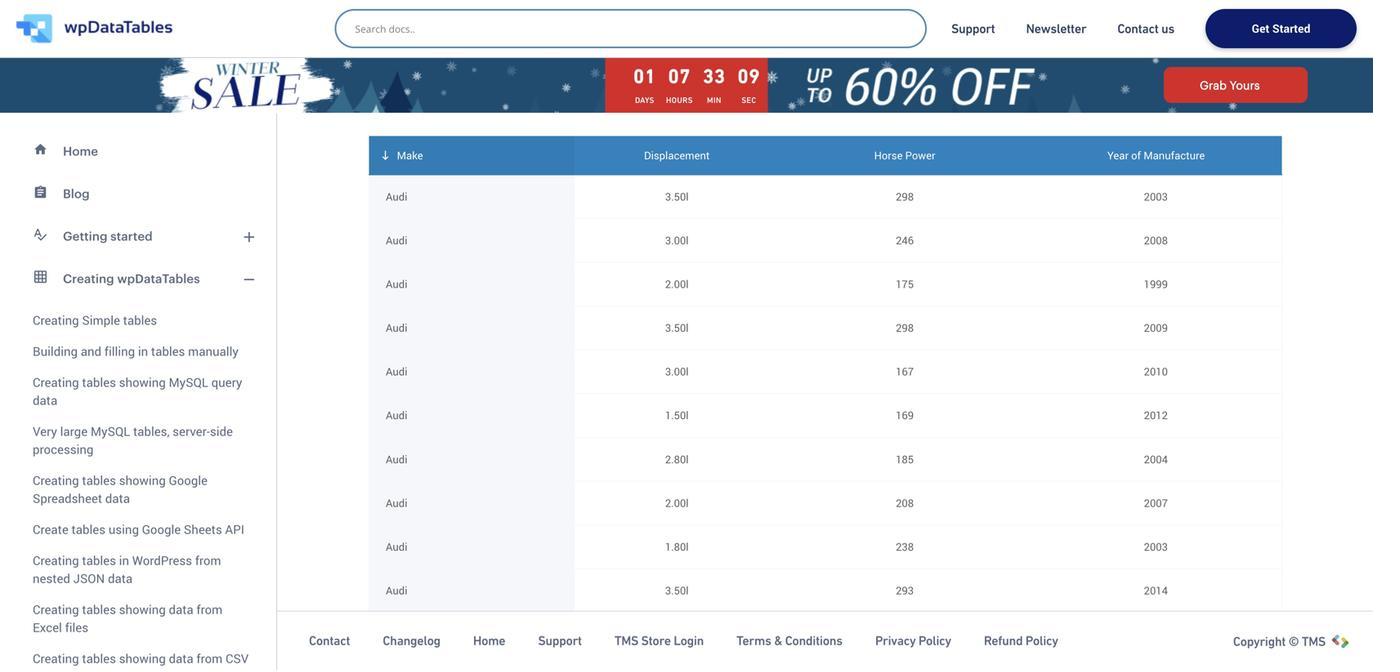 Task type: describe. For each thing, give the bounding box(es) containing it.
creating simple tables link
[[10, 300, 267, 336]]

in this tutorial we will use a dummy (randomly generated) automobiles database in xml format, that you can download via this link .
[[356, 55, 1072, 68]]

power
[[906, 148, 936, 163]]

that
[[880, 55, 902, 68]]

0 horizontal spatial support
[[538, 634, 582, 648]]

login
[[674, 634, 704, 648]]

platforms,
[[1042, 6, 1098, 19]]

1 vertical spatial home
[[473, 634, 505, 648]]

10 audi from the top
[[386, 583, 408, 598]]

to number field for first from number field from the left
[[796, 655, 1014, 670]]

2.00 for 208
[[665, 496, 686, 510]]

terms
[[737, 634, 771, 648]]

in inside creating tables in wordpress from nested json data
[[119, 552, 129, 569]]

to
[[723, 88, 734, 101]]

input
[[697, 22, 726, 35]]

2003 for 238
[[1144, 540, 1168, 554]]

7 audi from the top
[[386, 452, 408, 467]]

changelog link
[[383, 633, 441, 649]]

0 vertical spatial tutorial
[[392, 55, 432, 68]]

3 audi from the top
[[386, 277, 408, 291]]

download
[[951, 55, 1005, 68]]

2003 for 298
[[1144, 189, 1168, 204]]

google for using
[[142, 521, 181, 538]]

contact us link
[[1118, 20, 1175, 37]]

refund policy link
[[984, 633, 1058, 649]]

services
[[356, 22, 401, 35]]

2.00 for 175
[[665, 277, 686, 291]]

175
[[896, 277, 914, 291]]

creating wpdatatables link
[[10, 258, 267, 300]]

0 vertical spatial home
[[63, 144, 98, 158]]

many
[[854, 6, 884, 19]]

both
[[1102, 6, 1128, 19]]

min
[[707, 96, 722, 105]]

showing for creating tables showing data from excel files
[[119, 601, 166, 618]]

tables for creating tables showing data from csv files
[[82, 650, 116, 667]]

tables inside 'link'
[[151, 343, 185, 360]]

2004
[[1144, 452, 1168, 467]]

2014
[[1144, 583, 1168, 598]]

source
[[756, 22, 793, 35]]

1 from number field from the left
[[796, 621, 1014, 651]]

"run"
[[404, 22, 433, 35]]

changelog
[[383, 634, 441, 648]]

privacy
[[875, 634, 916, 648]]

files for creating tables showing data from excel files
[[65, 619, 88, 636]]

excel
[[33, 619, 62, 636]]

terms & conditions
[[737, 634, 843, 648]]

208
[[896, 496, 914, 510]]

year of manufacture
[[1108, 148, 1205, 163]]

1 as from the left
[[666, 22, 678, 35]]

0 vertical spatial support
[[952, 21, 995, 36]]

2 nothing selected from the left
[[604, 646, 685, 661]]

year
[[1108, 148, 1129, 163]]

07
[[668, 65, 691, 87]]

showing for creating tables showing mysql query data
[[119, 374, 166, 391]]

creating tables showing data from csv files link
[[10, 643, 267, 670]]

standard
[[642, 6, 690, 19]]

markup
[[451, 6, 493, 19]]

files for creating tables showing data from csv files
[[33, 668, 56, 670]]

1 vertical spatial home link
[[473, 633, 505, 649]]

mysql inside very large mysql tables, server-side processing
[[91, 423, 130, 440]]

use
[[475, 55, 494, 68]]

tables for create tables using google sheets api
[[72, 521, 106, 538]]

getting started link
[[10, 215, 267, 258]]

3.00 for 246
[[665, 233, 686, 248]]

format,
[[837, 55, 877, 68]]

creating for creating simple tables
[[33, 312, 79, 329]]

showing for creating tables showing data from csv files
[[119, 650, 166, 667]]

xml inside (extensible markup language) is a long-time standard for data exchange between many different kinds of software platforms, both online and offline. many web services "run" on xml, and wpdatatables supports xml as an input data source as well.
[[639, 22, 663, 35]]

of inside (extensible markup language) is a long-time standard for data exchange between many different kinds of software platforms, both online and offline. many web services "run" on xml, and wpdatatables supports xml as an input data source as well.
[[974, 6, 985, 19]]

creating tables showing data from csv files
[[33, 650, 249, 670]]

3.00 for 167
[[665, 364, 686, 379]]

manufacture
[[1144, 148, 1205, 163]]

create tables using google sheets api link
[[10, 514, 267, 545]]

generate
[[737, 88, 787, 101]]

2 as from the left
[[796, 22, 808, 35]]

creating for creating tables showing data from excel files
[[33, 601, 79, 618]]

data inside creating tables showing mysql query data
[[33, 392, 57, 409]]

server-
[[173, 423, 210, 440]]

blog
[[63, 186, 90, 201]]

create tables using google sheets api
[[33, 521, 244, 538]]

resulting
[[432, 88, 481, 101]]

very large mysql tables, server-side processing
[[33, 423, 233, 458]]

nested
[[33, 570, 70, 587]]

1 this from the left
[[369, 55, 389, 68]]

©
[[1289, 634, 1299, 649]]

3.50 for 2003
[[665, 189, 686, 204]]

wpdatatables inside creating wpdatatables link
[[117, 271, 200, 286]]

refund policy
[[984, 634, 1058, 648]]

exchange
[[744, 6, 797, 19]]

policy for refund policy
[[1026, 634, 1058, 648]]

get
[[1252, 21, 1270, 36]]

and inside 'link'
[[81, 343, 101, 360]]

displacement: activate to sort column ascending element
[[575, 136, 780, 175]]

298 for 2003
[[896, 189, 914, 204]]

creating tables showing data from excel files
[[33, 601, 223, 636]]

2 audi from the top
[[386, 233, 408, 248]]

online and offline.
[[1133, 6, 1234, 19]]

selected for 1st nothing selected button from right
[[645, 646, 685, 661]]

2.80
[[665, 452, 686, 467]]

Search form search field
[[355, 17, 915, 40]]

2008
[[1144, 233, 1168, 248]]

data inside creating tables showing data from csv files
[[169, 650, 193, 667]]

let's view the resulting table first. the step-by-step tutorial on how to generate it follows:
[[356, 88, 842, 101]]

2 nothing selected button from the left
[[604, 639, 762, 668]]

automobiles database
[[673, 55, 794, 68]]

from for creating tables showing data from csv files
[[197, 650, 223, 667]]

creating for creating wpdatatables
[[63, 271, 114, 286]]

33
[[703, 65, 726, 87]]

building and filling in tables manually link
[[10, 336, 267, 367]]

how
[[697, 88, 720, 101]]

mysql inside creating tables showing mysql query data
[[169, 374, 208, 391]]

creating for creating tables showing data from csv files
[[33, 650, 79, 667]]

started
[[1273, 21, 1311, 36]]

1 vertical spatial support link
[[538, 633, 582, 649]]

table
[[484, 88, 512, 101]]

let's
[[356, 88, 381, 101]]

creating for creating tables in wordpress from nested json data
[[33, 552, 79, 569]]

on inside (extensible markup language) is a long-time standard for data exchange between many different kinds of software platforms, both online and offline. many web services "run" on xml, and wpdatatables supports xml as an input data source as well.
[[436, 22, 450, 35]]

contact link
[[309, 633, 350, 649]]

creating tables showing google spreadsheet data
[[33, 472, 208, 507]]

creating tables showing data from excel files link
[[10, 594, 267, 643]]

tables for creating tables showing data from excel files
[[82, 601, 116, 618]]

many
[[1238, 6, 1268, 19]]

wordpress
[[132, 552, 192, 569]]

data inside creating tables in wordpress from nested json data
[[108, 570, 133, 587]]

long-
[[584, 6, 612, 19]]

0 horizontal spatial xml
[[356, 6, 380, 19]]

api
[[225, 521, 244, 538]]

1 nothing selected from the left
[[399, 646, 480, 661]]

getting started
[[63, 229, 153, 243]]

wpdatatables inside (extensible markup language) is a long-time standard for data exchange between many different kinds of software platforms, both online and offline. many web services "run" on xml, and wpdatatables supports xml as an input data source as well.
[[507, 22, 584, 35]]

creating tables in wordpress from nested json data link
[[10, 545, 267, 594]]

&
[[774, 634, 782, 648]]



Task type: vqa. For each thing, say whether or not it's contained in the screenshot.
3-MO RETURN
no



Task type: locate. For each thing, give the bounding box(es) containing it.
to number field down 2014 at the bottom right
[[1047, 655, 1266, 670]]

creating simple tables
[[33, 312, 157, 329]]

0 horizontal spatial files
[[33, 668, 56, 670]]

1 3.50 from the top
[[665, 189, 686, 204]]

0 horizontal spatial nothing selected
[[399, 646, 480, 661]]

xml up services
[[356, 6, 380, 19]]

very
[[33, 423, 57, 440]]

nothing
[[399, 646, 437, 661], [604, 646, 642, 661]]

showing down building and filling in tables manually 'link'
[[119, 374, 166, 391]]

an
[[681, 22, 694, 35]]

0 horizontal spatial home link
[[10, 130, 267, 173]]

csv
[[226, 650, 249, 667]]

1 298 from the top
[[896, 189, 914, 204]]

well.
[[811, 22, 836, 35]]

creating inside creating tables showing data from excel files
[[33, 601, 79, 618]]

0 vertical spatial in
[[797, 55, 807, 68]]

creating
[[63, 271, 114, 286], [33, 312, 79, 329], [33, 374, 79, 391], [33, 472, 79, 489], [33, 552, 79, 569], [33, 601, 79, 618], [33, 650, 79, 667]]

xml up 'follows:'
[[810, 55, 834, 68]]

different
[[888, 6, 935, 19]]

1 vertical spatial and
[[81, 343, 101, 360]]

1 horizontal spatial xml
[[639, 22, 663, 35]]

policy
[[919, 634, 951, 648], [1026, 634, 1058, 648]]

1 horizontal spatial and
[[483, 22, 504, 35]]

data right json
[[108, 570, 133, 587]]

dummy
[[506, 55, 548, 68]]

1 vertical spatial 2.00
[[665, 496, 686, 510]]

2003
[[1144, 189, 1168, 204], [1144, 540, 1168, 554]]

make: activate to sort column descending element
[[369, 136, 575, 175]]

files inside creating tables showing data from csv files
[[33, 668, 56, 670]]

step
[[611, 88, 635, 101]]

data up input on the top of the page
[[715, 6, 739, 19]]

0 vertical spatial support link
[[952, 20, 995, 37]]

from for creating tables in wordpress from nested json data
[[195, 552, 221, 569]]

1 horizontal spatial as
[[796, 22, 808, 35]]

home
[[63, 144, 98, 158], [473, 634, 505, 648]]

tables up json
[[82, 552, 116, 569]]

1.80
[[665, 540, 686, 554]]

tutorial down 01
[[638, 88, 678, 101]]

mysql right large
[[91, 423, 130, 440]]

newsletter link
[[1026, 20, 1087, 37]]

from inside creating tables showing data from excel files
[[197, 601, 223, 618]]

0 horizontal spatial from number field
[[796, 621, 1014, 651]]

showing down very large mysql tables, server-side processing link at the bottom of page
[[119, 472, 166, 489]]

days
[[635, 96, 655, 105]]

tms store login
[[615, 634, 704, 648]]

0 horizontal spatial a
[[497, 55, 503, 68]]

on down 07
[[680, 88, 694, 101]]

policy right privacy
[[919, 634, 951, 648]]

1 horizontal spatial tms
[[1302, 634, 1326, 649]]

1 2.00 from the top
[[665, 277, 686, 291]]

2 horizontal spatial in
[[797, 55, 807, 68]]

0 horizontal spatial on
[[436, 22, 450, 35]]

1 horizontal spatial selected
[[645, 646, 685, 661]]

as
[[666, 22, 678, 35], [796, 22, 808, 35]]

google inside creating tables showing google spreadsheet data
[[169, 472, 208, 489]]

contact us
[[1118, 21, 1175, 36]]

tables inside creating tables showing google spreadsheet data
[[82, 472, 116, 489]]

1 horizontal spatial policy
[[1026, 634, 1058, 648]]

0 vertical spatial on
[[436, 22, 450, 35]]

creating for creating tables showing google spreadsheet data
[[33, 472, 79, 489]]

tables up building and filling in tables manually 'link'
[[123, 312, 157, 329]]

2 nothing from the left
[[604, 646, 642, 661]]

2 vertical spatial from
[[197, 650, 223, 667]]

data right input on the top of the page
[[728, 22, 753, 35]]

as left an
[[666, 22, 678, 35]]

generated)
[[609, 55, 670, 68]]

0 horizontal spatial this
[[369, 55, 389, 68]]

1 horizontal spatial wpdatatables
[[507, 22, 584, 35]]

0 vertical spatial of
[[974, 6, 985, 19]]

wpdatatables - tables and charts manager wordpress plugin image
[[16, 14, 173, 43]]

can
[[928, 55, 948, 68]]

0 horizontal spatial support link
[[538, 633, 582, 649]]

2 2.00 from the top
[[665, 496, 686, 510]]

showing inside creating tables showing data from excel files
[[119, 601, 166, 618]]

2 vertical spatial in
[[119, 552, 129, 569]]

tables
[[123, 312, 157, 329], [151, 343, 185, 360], [82, 374, 116, 391], [82, 472, 116, 489], [72, 521, 106, 538], [82, 552, 116, 569], [82, 601, 116, 618], [82, 650, 116, 667]]

this right via
[[1027, 55, 1047, 68]]

home link
[[10, 130, 267, 173], [473, 633, 505, 649]]

showing down creating tables showing data from excel files link
[[119, 650, 166, 667]]

1 nothing from the left
[[399, 646, 437, 661]]

creating up building
[[33, 312, 79, 329]]

0 horizontal spatial wpdatatables
[[117, 271, 200, 286]]

policy for privacy policy
[[919, 634, 951, 648]]

creating up excel
[[33, 601, 79, 618]]

1 vertical spatial contact
[[309, 634, 350, 648]]

2 3.00 from the top
[[665, 364, 686, 379]]

1 audi from the top
[[386, 189, 408, 204]]

2 horizontal spatial xml
[[810, 55, 834, 68]]

xml down standard
[[639, 22, 663, 35]]

getting
[[63, 229, 108, 243]]

started
[[110, 229, 153, 243]]

grab
[[1200, 78, 1227, 92]]

a right is
[[573, 6, 579, 19]]

1 vertical spatial tutorial
[[638, 88, 678, 101]]

tables inside creating tables in wordpress from nested json data
[[82, 552, 116, 569]]

of right year
[[1132, 148, 1141, 163]]

1 horizontal spatial a
[[573, 6, 579, 19]]

1 horizontal spatial tutorial
[[638, 88, 678, 101]]

tms inside tms store login link
[[615, 634, 639, 648]]

wpdatatables down is
[[507, 22, 584, 35]]

kinds
[[940, 6, 969, 19]]

refund
[[984, 634, 1023, 648]]

5 audi from the top
[[386, 364, 408, 379]]

1 vertical spatial files
[[33, 668, 56, 670]]

1 horizontal spatial to number field
[[1047, 655, 1266, 670]]

1 vertical spatial 2003
[[1144, 540, 1168, 554]]

2 from number field from the left
[[1047, 621, 1266, 651]]

home link up blog
[[10, 130, 267, 173]]

showing for creating tables showing google spreadsheet data
[[119, 472, 166, 489]]

hours
[[666, 96, 693, 105]]

2 vertical spatial xml
[[810, 55, 834, 68]]

creating inside creating simple tables link
[[33, 312, 79, 329]]

0 vertical spatial 3.50
[[665, 189, 686, 204]]

google for showing
[[169, 472, 208, 489]]

0 vertical spatial files
[[65, 619, 88, 636]]

tables down creating simple tables link
[[151, 343, 185, 360]]

1 2003 from the top
[[1144, 189, 1168, 204]]

0 horizontal spatial and
[[81, 343, 101, 360]]

and down markup at the top of page
[[483, 22, 504, 35]]

01
[[634, 65, 656, 87]]

1 vertical spatial wpdatatables
[[117, 271, 200, 286]]

tables for creating tables showing mysql query data
[[82, 374, 116, 391]]

3 3.50 from the top
[[665, 583, 686, 598]]

home link right changelog
[[473, 633, 505, 649]]

0 vertical spatial 2.00
[[665, 277, 686, 291]]

238
[[896, 540, 914, 554]]

1 showing from the top
[[119, 374, 166, 391]]

create
[[33, 521, 69, 538]]

from number field down the "293"
[[796, 621, 1014, 651]]

0 horizontal spatial mysql
[[91, 423, 130, 440]]

creating down building
[[33, 374, 79, 391]]

.
[[1069, 55, 1072, 68]]

1 vertical spatial mysql
[[91, 423, 130, 440]]

3.50 for 2014
[[665, 583, 686, 598]]

1 vertical spatial 3.00
[[665, 364, 686, 379]]

wpdatatables up creating simple tables link
[[117, 271, 200, 286]]

creating up nested
[[33, 552, 79, 569]]

0 horizontal spatial nothing selected button
[[399, 639, 557, 668]]

follows:
[[800, 88, 842, 101]]

tms right ©
[[1302, 634, 1326, 649]]

0 horizontal spatial as
[[666, 22, 678, 35]]

0 vertical spatial a
[[573, 6, 579, 19]]

2 298 from the top
[[896, 321, 914, 335]]

1 horizontal spatial mysql
[[169, 374, 208, 391]]

tables inside creating tables showing data from excel files
[[82, 601, 116, 618]]

0 horizontal spatial tutorial
[[392, 55, 432, 68]]

3 showing from the top
[[119, 601, 166, 618]]

tables,
[[133, 423, 170, 440]]

0 vertical spatial google
[[169, 472, 208, 489]]

tms left store
[[615, 634, 639, 648]]

1 horizontal spatial from number field
[[1047, 621, 1266, 651]]

298 up 167
[[896, 321, 914, 335]]

json
[[73, 570, 105, 587]]

creating for creating tables showing mysql query data
[[33, 374, 79, 391]]

2 selected from the left
[[645, 646, 685, 661]]

files right excel
[[65, 619, 88, 636]]

policy right refund
[[1026, 634, 1058, 648]]

1 horizontal spatial home
[[473, 634, 505, 648]]

files inside creating tables showing data from excel files
[[65, 619, 88, 636]]

side
[[210, 423, 233, 440]]

creating tables showing mysql query data
[[33, 374, 242, 409]]

(randomly
[[550, 55, 606, 68]]

0 horizontal spatial in
[[119, 552, 129, 569]]

the
[[542, 88, 563, 101]]

creating up spreadsheet on the bottom left of the page
[[33, 472, 79, 489]]

4 audi from the top
[[386, 321, 408, 335]]

4 showing from the top
[[119, 650, 166, 667]]

first.
[[515, 88, 540, 101]]

google down server-
[[169, 472, 208, 489]]

showing inside creating tables showing mysql query data
[[119, 374, 166, 391]]

files
[[65, 619, 88, 636], [33, 668, 56, 670]]

selected for 2nd nothing selected button from the right
[[440, 646, 480, 661]]

large
[[60, 423, 88, 440]]

To number field
[[796, 655, 1014, 670], [1047, 655, 1266, 670]]

by-
[[594, 88, 611, 101]]

1 horizontal spatial nothing
[[604, 646, 642, 661]]

tutorial
[[392, 55, 432, 68], [638, 88, 678, 101]]

tables for creating tables showing google spreadsheet data
[[82, 472, 116, 489]]

1 vertical spatial on
[[680, 88, 694, 101]]

2 policy from the left
[[1026, 634, 1058, 648]]

data down wordpress
[[169, 601, 193, 618]]

9 audi from the top
[[386, 540, 408, 554]]

in
[[356, 55, 366, 68]]

nothing selected button
[[399, 639, 557, 668], [604, 639, 762, 668]]

tables down the filling
[[82, 374, 116, 391]]

google up wordpress
[[142, 521, 181, 538]]

this link link
[[1027, 55, 1069, 68]]

home up blog
[[63, 144, 98, 158]]

contact for contact
[[309, 634, 350, 648]]

from number field down 2014 at the bottom right
[[1047, 621, 1266, 651]]

1 nothing selected button from the left
[[399, 639, 557, 668]]

0 vertical spatial 298
[[896, 189, 914, 204]]

1 to number field from the left
[[796, 655, 1014, 670]]

data left csv on the bottom left of the page
[[169, 650, 193, 667]]

0 vertical spatial 3.00
[[665, 233, 686, 248]]

creating inside creating tables showing google spreadsheet data
[[33, 472, 79, 489]]

2003 up 2014 at the bottom right
[[1144, 540, 1168, 554]]

1 3.00 from the top
[[665, 233, 686, 248]]

showing inside creating tables showing data from csv files
[[119, 650, 166, 667]]

very large mysql tables, server-side processing link
[[10, 416, 267, 465]]

1 horizontal spatial in
[[138, 343, 148, 360]]

2009
[[1144, 321, 1168, 335]]

horse power: activate to sort column ascending element
[[780, 136, 1031, 175]]

0 vertical spatial and
[[483, 22, 504, 35]]

creating down excel
[[33, 650, 79, 667]]

1 vertical spatial google
[[142, 521, 181, 538]]

0 vertical spatial 2003
[[1144, 189, 1168, 204]]

this right 'in'
[[369, 55, 389, 68]]

0 horizontal spatial to number field
[[796, 655, 1014, 670]]

via
[[1008, 55, 1024, 68]]

0 horizontal spatial of
[[974, 6, 985, 19]]

1 vertical spatial support
[[538, 634, 582, 648]]

get started link
[[1206, 9, 1357, 48]]

2003 down year of manufacture: activate to sort column ascending element
[[1144, 189, 1168, 204]]

as left well.
[[796, 22, 808, 35]]

298 for 2009
[[896, 321, 914, 335]]

privacy policy
[[875, 634, 951, 648]]

to number field for first from number field from the right
[[1047, 655, 1266, 670]]

0 horizontal spatial policy
[[919, 634, 951, 648]]

in down using at the bottom left
[[119, 552, 129, 569]]

showing down creating tables in wordpress from nested json data link
[[119, 601, 166, 618]]

Search input search field
[[355, 17, 915, 40]]

1 vertical spatial of
[[1132, 148, 1141, 163]]

tables up spreadsheet on the bottom left of the page
[[82, 472, 116, 489]]

data up very
[[33, 392, 57, 409]]

data inside creating tables showing data from excel files
[[169, 601, 193, 618]]

creating tables in wordpress from nested json data
[[33, 552, 221, 587]]

From number field
[[796, 621, 1014, 651], [1047, 621, 1266, 651]]

creating inside creating tables showing data from csv files
[[33, 650, 79, 667]]

1 selected from the left
[[440, 646, 480, 661]]

298
[[896, 189, 914, 204], [896, 321, 914, 335]]

2007
[[1144, 496, 1168, 510]]

0 vertical spatial from
[[195, 552, 221, 569]]

2 vertical spatial 3.50
[[665, 583, 686, 598]]

creating inside creating tables in wordpress from nested json data
[[33, 552, 79, 569]]

tms
[[615, 634, 639, 648], [1302, 634, 1326, 649]]

8 audi from the top
[[386, 496, 408, 510]]

data inside creating tables showing google spreadsheet data
[[105, 490, 130, 507]]

in inside 'link'
[[138, 343, 148, 360]]

2 to number field from the left
[[1047, 655, 1266, 670]]

in right the filling
[[138, 343, 148, 360]]

in up 'follows:'
[[797, 55, 807, 68]]

0 horizontal spatial home
[[63, 144, 98, 158]]

a inside (extensible markup language) is a long-time standard for data exchange between many different kinds of software platforms, both online and offline. many web services "run" on xml, and wpdatatables supports xml as an input data source as well.
[[573, 6, 579, 19]]

view
[[383, 88, 409, 101]]

creating tables showing mysql query data link
[[10, 367, 267, 416]]

spreadsheet
[[33, 490, 102, 507]]

2 3.50 from the top
[[665, 321, 686, 335]]

0 horizontal spatial nothing
[[399, 646, 437, 661]]

1 horizontal spatial nothing selected button
[[604, 639, 762, 668]]

0 vertical spatial home link
[[10, 130, 267, 173]]

will
[[453, 55, 472, 68]]

you
[[905, 55, 925, 68]]

nothing for 1st nothing selected button from right
[[604, 646, 642, 661]]

tables down json
[[82, 601, 116, 618]]

us
[[1162, 21, 1175, 36]]

creating inside creating wpdatatables link
[[63, 271, 114, 286]]

a right use
[[497, 55, 503, 68]]

nothing selected
[[399, 646, 480, 661], [604, 646, 685, 661]]

on left xml, at the left top
[[436, 22, 450, 35]]

files down excel
[[33, 668, 56, 670]]

2 this from the left
[[1027, 55, 1047, 68]]

newsletter
[[1026, 21, 1087, 36]]

(extensible markup language) is a long-time standard for data exchange between many different kinds of software platforms, both online and offline. many web services "run" on xml, and wpdatatables supports xml as an input data source as well.
[[356, 6, 1296, 35]]

data up using at the bottom left
[[105, 490, 130, 507]]

from inside creating tables in wordpress from nested json data
[[195, 552, 221, 569]]

tables inside creating tables showing data from csv files
[[82, 650, 116, 667]]

contact for contact us
[[1118, 21, 1159, 36]]

and inside (extensible markup language) is a long-time standard for data exchange between many different kinds of software platforms, both online and offline. many web services "run" on xml, and wpdatatables supports xml as an input data source as well.
[[483, 22, 504, 35]]

0 vertical spatial xml
[[356, 6, 380, 19]]

6 audi from the top
[[386, 408, 408, 423]]

2 2003 from the top
[[1144, 540, 1168, 554]]

from for creating tables showing data from excel files
[[197, 601, 223, 618]]

1 vertical spatial from
[[197, 601, 223, 618]]

1 horizontal spatial support link
[[952, 20, 995, 37]]

0 horizontal spatial selected
[[440, 646, 480, 661]]

1 vertical spatial xml
[[639, 22, 663, 35]]

1 horizontal spatial this
[[1027, 55, 1047, 68]]

language)
[[497, 6, 555, 19]]

showing inside creating tables showing google spreadsheet data
[[119, 472, 166, 489]]

1 vertical spatial 298
[[896, 321, 914, 335]]

it
[[789, 88, 797, 101]]

0 horizontal spatial contact
[[309, 634, 350, 648]]

1 vertical spatial 3.50
[[665, 321, 686, 335]]

0 vertical spatial contact
[[1118, 21, 1159, 36]]

creating up creating simple tables
[[63, 271, 114, 286]]

0 vertical spatial wpdatatables
[[507, 22, 584, 35]]

1 horizontal spatial support
[[952, 21, 995, 36]]

building
[[33, 343, 78, 360]]

0 horizontal spatial tms
[[615, 634, 639, 648]]

1 horizontal spatial files
[[65, 619, 88, 636]]

tables for creating tables in wordpress from nested json data
[[82, 552, 116, 569]]

1 horizontal spatial nothing selected
[[604, 646, 685, 661]]

and left the filling
[[81, 343, 101, 360]]

mysql
[[169, 374, 208, 391], [91, 423, 130, 440]]

1.50
[[665, 408, 686, 423]]

1 horizontal spatial contact
[[1118, 21, 1159, 36]]

home right changelog
[[473, 634, 505, 648]]

298 down horse power: activate to sort column ascending element
[[896, 189, 914, 204]]

1 horizontal spatial on
[[680, 88, 694, 101]]

tables inside creating tables showing mysql query data
[[82, 374, 116, 391]]

1 vertical spatial in
[[138, 343, 148, 360]]

2012
[[1144, 408, 1168, 423]]

1 horizontal spatial home link
[[473, 633, 505, 649]]

09
[[738, 65, 761, 87]]

of right kinds
[[974, 6, 985, 19]]

1 vertical spatial a
[[497, 55, 503, 68]]

creating inside creating tables showing mysql query data
[[33, 374, 79, 391]]

in
[[797, 55, 807, 68], [138, 343, 148, 360], [119, 552, 129, 569]]

year of manufacture: activate to sort column ascending element
[[1031, 136, 1282, 175]]

supports
[[587, 22, 636, 35]]

1 policy from the left
[[919, 634, 951, 648]]

nothing for 2nd nothing selected button from the right
[[399, 646, 437, 661]]

3.50 for 2009
[[665, 321, 686, 335]]

tables down creating tables showing data from excel files
[[82, 650, 116, 667]]

from inside creating tables showing data from csv files
[[197, 650, 223, 667]]

link
[[1049, 55, 1069, 68]]

and
[[483, 22, 504, 35], [81, 343, 101, 360]]

google
[[169, 472, 208, 489], [142, 521, 181, 538]]

displacement
[[644, 148, 710, 163]]

blog link
[[10, 173, 267, 215]]

1 horizontal spatial of
[[1132, 148, 1141, 163]]

mysql left "query"
[[169, 374, 208, 391]]

to number field down privacy policy link
[[796, 655, 1014, 670]]

tables left using at the bottom left
[[72, 521, 106, 538]]

is
[[560, 6, 569, 19]]

2 showing from the top
[[119, 472, 166, 489]]

from
[[195, 552, 221, 569], [197, 601, 223, 618], [197, 650, 223, 667]]

tutorial left we
[[392, 55, 432, 68]]

0 vertical spatial mysql
[[169, 374, 208, 391]]



